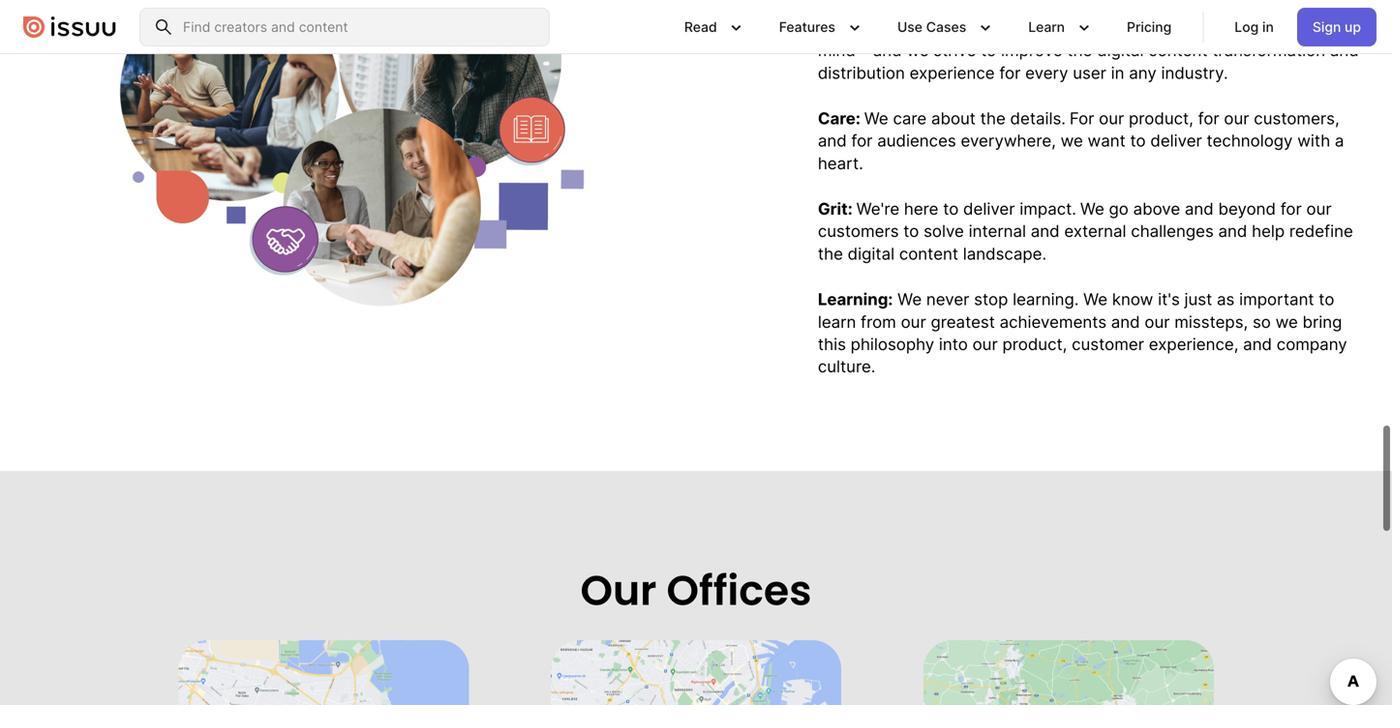 Task type: describe. For each thing, give the bounding box(es) containing it.
digital
[[848, 244, 895, 264]]

up
[[1345, 19, 1361, 35]]

heart.
[[818, 153, 863, 173]]

and down so
[[1243, 334, 1272, 354]]

learning:
[[818, 290, 893, 309]]

product, inside we never stop learning. we know it's just as important to learn from our greatest achievements and our missteps, so we bring this philosophy into our product, customer experience, and company culture.
[[1002, 334, 1067, 354]]

and down impact.
[[1031, 221, 1060, 241]]

log in link
[[1219, 8, 1289, 46]]

product, inside for our product, for our customers, and for audiences everywhere, we want to deliver technology with a heart.
[[1129, 108, 1194, 128]]

issuu image
[[23, 16, 116, 38]]

use cases
[[897, 19, 966, 35]]

for inside we go above and beyond for our customers to solve internal and external challenges and help redefine the digital content landscape.
[[1281, 199, 1302, 219]]

philosophy
[[851, 334, 934, 354]]

care:
[[818, 108, 861, 128]]

to inside for our product, for our customers, and for audiences everywhere, we want to deliver technology with a heart.
[[1130, 131, 1146, 151]]

so
[[1253, 312, 1271, 332]]

Find creators and content text field
[[183, 9, 541, 46]]

read button
[[669, 0, 764, 54]]

sign up link
[[1297, 8, 1377, 46]]

pricing link
[[1111, 8, 1187, 46]]

with
[[1297, 131, 1330, 151]]

we left the know
[[1083, 290, 1108, 309]]

we left the care
[[864, 108, 888, 128]]

redefine
[[1289, 221, 1353, 241]]

and up challenges
[[1185, 199, 1214, 219]]

customers
[[818, 221, 899, 241]]

just
[[1184, 290, 1212, 309]]

we inside we never stop learning. we know it's just as important to learn from our greatest achievements and our missteps, so we bring this philosophy into our product, customer experience, and company culture.
[[1276, 312, 1298, 332]]

0 horizontal spatial deliver
[[963, 199, 1015, 219]]

our
[[580, 562, 657, 620]]

achievements
[[1000, 312, 1107, 332]]

grit: we're here to deliver impact.
[[818, 199, 1076, 219]]

above
[[1133, 199, 1180, 219]]

and inside for our product, for our customers, and for audiences everywhere, we want to deliver technology with a heart.
[[818, 131, 847, 151]]

our inside we go above and beyond for our customers to solve internal and external challenges and help redefine the digital content landscape.
[[1306, 199, 1332, 219]]

we inside for our product, for our customers, and for audiences everywhere, we want to deliver technology with a heart.
[[1061, 131, 1083, 151]]

we're
[[856, 199, 900, 219]]

log
[[1235, 19, 1259, 35]]

1 vertical spatial for
[[851, 131, 873, 151]]

care
[[893, 108, 927, 128]]

care: we care about the details.
[[818, 108, 1066, 128]]

three circles of people co-working together harmoniously depicting our values of care, grit and learning. image
[[106, 0, 602, 317]]

company
[[1277, 334, 1347, 354]]

solve
[[924, 221, 964, 241]]

for
[[1070, 108, 1094, 128]]

it's
[[1158, 290, 1180, 309]]

customers,
[[1254, 108, 1340, 128]]

we never stop learning. we know it's just as important to learn from our greatest achievements and our missteps, so we bring this philosophy into our product, customer experience, and company culture.
[[818, 290, 1347, 377]]

everywhere,
[[961, 131, 1056, 151]]

for our product, for our customers, and for audiences everywhere, we want to deliver technology with a heart.
[[818, 108, 1344, 173]]

sign up
[[1313, 19, 1361, 35]]

to inside we go above and beyond for our customers to solve internal and external challenges and help redefine the digital content landscape.
[[904, 221, 919, 241]]

impact.
[[1020, 199, 1076, 219]]

know
[[1112, 290, 1153, 309]]

use
[[897, 19, 923, 35]]



Task type: vqa. For each thing, say whether or not it's contained in the screenshot.
rightmost Million+
no



Task type: locate. For each thing, give the bounding box(es) containing it.
and down care:
[[818, 131, 847, 151]]

log in
[[1235, 19, 1274, 35]]

our up redefine at the right top of the page
[[1306, 199, 1332, 219]]

we down important
[[1276, 312, 1298, 332]]

1 horizontal spatial the
[[980, 108, 1006, 128]]

use cases button
[[882, 0, 1013, 54]]

a
[[1335, 131, 1344, 151]]

features button
[[764, 0, 882, 54]]

we down for
[[1061, 131, 1083, 151]]

2 horizontal spatial for
[[1281, 199, 1302, 219]]

1 vertical spatial deliver
[[963, 199, 1015, 219]]

go
[[1109, 199, 1129, 219]]

0 vertical spatial deliver
[[1150, 131, 1202, 151]]

challenges
[[1131, 221, 1214, 241]]

to
[[1130, 131, 1146, 151], [943, 199, 959, 219], [904, 221, 919, 241], [1319, 290, 1334, 309]]

as
[[1217, 290, 1235, 309]]

read
[[684, 19, 717, 35]]

and down the know
[[1111, 312, 1140, 332]]

and down beyond
[[1218, 221, 1247, 241]]

sign
[[1313, 19, 1341, 35]]

customer
[[1072, 334, 1144, 354]]

technology
[[1207, 131, 1293, 151]]

experience,
[[1149, 334, 1239, 354]]

in
[[1262, 19, 1274, 35]]

to up solve
[[943, 199, 959, 219]]

important
[[1239, 290, 1314, 309]]

audiences
[[877, 131, 956, 151]]

the inside we go above and beyond for our customers to solve internal and external challenges and help redefine the digital content landscape.
[[818, 244, 843, 264]]

1 vertical spatial we
[[1276, 312, 1298, 332]]

our down it's
[[1145, 312, 1170, 332]]

features
[[779, 19, 835, 35]]

deliver up internal
[[963, 199, 1015, 219]]

to inside we never stop learning. we know it's just as important to learn from our greatest achievements and our missteps, so we bring this philosophy into our product, customer experience, and company culture.
[[1319, 290, 1334, 309]]

we left never
[[898, 290, 922, 309]]

0 horizontal spatial the
[[818, 244, 843, 264]]

here
[[904, 199, 939, 219]]

our up want
[[1099, 108, 1124, 128]]

1 horizontal spatial product,
[[1129, 108, 1194, 128]]

culture.
[[818, 357, 876, 377]]

pricing
[[1127, 19, 1172, 35]]

details.
[[1010, 108, 1066, 128]]

bring
[[1303, 312, 1342, 332]]

0 vertical spatial for
[[1198, 108, 1219, 128]]

learning.
[[1013, 290, 1079, 309]]

greatest
[[931, 312, 995, 332]]

our down greatest
[[973, 334, 998, 354]]

grit:
[[818, 199, 853, 219]]

1 vertical spatial the
[[818, 244, 843, 264]]

this
[[818, 334, 846, 354]]

and
[[818, 131, 847, 151], [1185, 199, 1214, 219], [1031, 221, 1060, 241], [1218, 221, 1247, 241], [1111, 312, 1140, 332], [1243, 334, 1272, 354]]

our offices
[[580, 562, 812, 620]]

internal
[[969, 221, 1026, 241]]

2 vertical spatial for
[[1281, 199, 1302, 219]]

0 horizontal spatial for
[[851, 131, 873, 151]]

product,
[[1129, 108, 1194, 128], [1002, 334, 1067, 354]]

0 vertical spatial we
[[1061, 131, 1083, 151]]

the
[[980, 108, 1006, 128], [818, 244, 843, 264]]

from
[[861, 312, 896, 332]]

to down here
[[904, 221, 919, 241]]

into
[[939, 334, 968, 354]]

help
[[1252, 221, 1285, 241]]

we inside we go above and beyond for our customers to solve internal and external challenges and help redefine the digital content landscape.
[[1080, 199, 1104, 219]]

0 vertical spatial the
[[980, 108, 1006, 128]]

our up philosophy
[[901, 312, 926, 332]]

for up the technology
[[1198, 108, 1219, 128]]

cases
[[926, 19, 966, 35]]

we up external
[[1080, 199, 1104, 219]]

we
[[1061, 131, 1083, 151], [1276, 312, 1298, 332]]

the up everywhere,
[[980, 108, 1006, 128]]

content
[[899, 244, 958, 264]]

1 vertical spatial product,
[[1002, 334, 1067, 354]]

beyond
[[1218, 199, 1276, 219]]

the down customers
[[818, 244, 843, 264]]

deliver right want
[[1150, 131, 1202, 151]]

our
[[1099, 108, 1124, 128], [1224, 108, 1249, 128], [1306, 199, 1332, 219], [901, 312, 926, 332], [1145, 312, 1170, 332], [973, 334, 998, 354]]

we go above and beyond for our customers to solve internal and external challenges and help redefine the digital content landscape.
[[818, 199, 1353, 264]]

product, down achievements
[[1002, 334, 1067, 354]]

learn
[[818, 312, 856, 332]]

we
[[864, 108, 888, 128], [1080, 199, 1104, 219], [898, 290, 922, 309], [1083, 290, 1108, 309]]

deliver
[[1150, 131, 1202, 151], [963, 199, 1015, 219]]

1 horizontal spatial we
[[1276, 312, 1298, 332]]

our up the technology
[[1224, 108, 1249, 128]]

learn
[[1028, 19, 1065, 35]]

for
[[1198, 108, 1219, 128], [851, 131, 873, 151], [1281, 199, 1302, 219]]

learn button
[[1013, 0, 1111, 54]]

1 horizontal spatial for
[[1198, 108, 1219, 128]]

1 horizontal spatial deliver
[[1150, 131, 1202, 151]]

0 vertical spatial product,
[[1129, 108, 1194, 128]]

to right want
[[1130, 131, 1146, 151]]

external
[[1064, 221, 1126, 241]]

0 horizontal spatial product,
[[1002, 334, 1067, 354]]

want
[[1088, 131, 1126, 151]]

for up heart.
[[851, 131, 873, 151]]

product, right for
[[1129, 108, 1194, 128]]

stop
[[974, 290, 1008, 309]]

offices
[[667, 562, 812, 620]]

landscape.
[[963, 244, 1047, 264]]

missteps,
[[1175, 312, 1248, 332]]

about
[[931, 108, 976, 128]]

deliver inside for our product, for our customers, and for audiences everywhere, we want to deliver technology with a heart.
[[1150, 131, 1202, 151]]

never
[[926, 290, 969, 309]]

to up the bring
[[1319, 290, 1334, 309]]

0 horizontal spatial we
[[1061, 131, 1083, 151]]

for up help
[[1281, 199, 1302, 219]]



